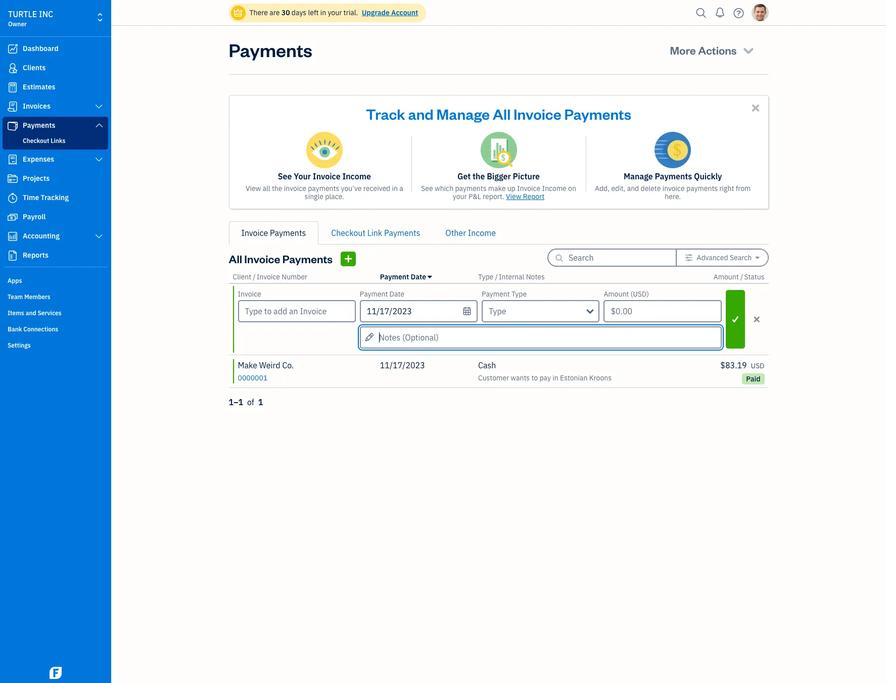 Task type: vqa. For each thing, say whether or not it's contained in the screenshot.
the middle IN
yes



Task type: describe. For each thing, give the bounding box(es) containing it.
0 horizontal spatial manage
[[437, 104, 490, 123]]

weird
[[259, 360, 280, 371]]

crown image
[[233, 7, 243, 18]]

of
[[247, 397, 254, 407]]

payments for income
[[308, 184, 339, 193]]

internal
[[499, 272, 524, 282]]

your
[[294, 171, 311, 181]]

wants
[[511, 374, 530, 383]]

Payment date in MM/DD/YYYY format text field
[[360, 300, 478, 323]]

go to help image
[[731, 5, 747, 20]]

more actions button
[[661, 38, 765, 62]]

received
[[363, 184, 390, 193]]

reports
[[23, 251, 49, 260]]

checkout for checkout links
[[23, 137, 49, 145]]

notifications image
[[712, 3, 728, 23]]

1 horizontal spatial the
[[473, 171, 485, 181]]

1 vertical spatial date
[[390, 290, 404, 299]]

payment image
[[7, 121, 19, 131]]

usd
[[751, 361, 765, 371]]

time tracking
[[23, 193, 69, 202]]

$83.19 usd paid
[[721, 360, 765, 384]]

estonian
[[560, 374, 588, 383]]

invoices
[[23, 102, 51, 111]]

to
[[532, 374, 538, 383]]

invoice payments link
[[229, 221, 319, 245]]

chevron large down image
[[94, 156, 104, 164]]

amount button
[[714, 272, 739, 282]]

search
[[730, 253, 752, 262]]

/ for status
[[741, 272, 743, 282]]

see for your
[[278, 171, 292, 181]]

payroll link
[[3, 208, 108, 226]]

report image
[[7, 251, 19, 261]]

items and services link
[[3, 305, 108, 320]]

upgrade
[[362, 8, 390, 17]]

actions
[[698, 43, 737, 57]]

projects
[[23, 174, 50, 183]]

dashboard image
[[7, 44, 19, 54]]

payments for add,
[[686, 184, 718, 193]]

edit,
[[611, 184, 625, 193]]

cash
[[478, 360, 496, 371]]

notes
[[526, 272, 545, 282]]

links
[[51, 137, 65, 145]]

and for services
[[26, 309, 36, 317]]

expenses
[[23, 155, 54, 164]]

30
[[281, 8, 290, 17]]

amount for amount / status
[[714, 272, 739, 282]]

chevron large down image for payments
[[94, 121, 104, 129]]

in inside 'see your invoice income view all the invoice payments you've received in a single place.'
[[392, 184, 398, 193]]

project image
[[7, 174, 19, 184]]

here.
[[665, 192, 681, 201]]

amount / status
[[714, 272, 765, 282]]

checkout for checkout link payments
[[331, 228, 365, 238]]

left
[[308, 8, 319, 17]]

payroll
[[23, 212, 46, 221]]

inc
[[39, 9, 53, 19]]

bigger
[[487, 171, 511, 181]]

/ for invoice
[[253, 272, 256, 282]]

kroons
[[589, 374, 612, 383]]

Notes (Optional) text field
[[360, 327, 722, 349]]

in for there
[[320, 8, 326, 17]]

settings
[[8, 342, 31, 349]]

on
[[568, 184, 576, 193]]

manage inside manage payments quickly add, edit, and delete invoice payments right from here.
[[624, 171, 653, 181]]

money image
[[7, 212, 19, 222]]

/ for internal
[[495, 272, 498, 282]]

number
[[282, 272, 307, 282]]

reports link
[[3, 247, 108, 265]]

apps link
[[3, 273, 108, 288]]

amount for amount (usd)
[[604, 290, 629, 299]]

turtle
[[8, 9, 37, 19]]

settings link
[[3, 338, 108, 353]]

other
[[446, 228, 466, 238]]

team
[[8, 293, 23, 301]]

add,
[[595, 184, 610, 193]]

checkout links link
[[5, 135, 106, 147]]

account
[[391, 8, 418, 17]]

bank connections
[[8, 326, 58, 333]]

make
[[238, 360, 257, 371]]

services
[[38, 309, 62, 317]]

advanced search button
[[677, 250, 768, 266]]

in for cash
[[553, 374, 558, 383]]

1 horizontal spatial view
[[506, 192, 521, 201]]

type for type
[[489, 306, 506, 316]]

bank
[[8, 326, 22, 333]]

a
[[399, 184, 403, 193]]

1 vertical spatial all
[[229, 252, 242, 266]]

paid
[[746, 375, 761, 384]]

income inside see which payments make up invoice income on your p&l report.
[[542, 184, 567, 193]]

type for type / internal notes
[[478, 272, 493, 282]]

freshbooks image
[[48, 667, 64, 679]]

single
[[305, 192, 324, 201]]

accounting
[[23, 232, 60, 241]]

you've
[[341, 184, 362, 193]]

upgrade account link
[[360, 8, 418, 17]]

more actions
[[670, 43, 737, 57]]

invoice image
[[7, 102, 19, 112]]

checkout links
[[23, 137, 65, 145]]

Amount (USD) text field
[[604, 300, 722, 323]]

trial.
[[344, 8, 358, 17]]

chevron large down image for invoices
[[94, 103, 104, 111]]

get
[[457, 171, 471, 181]]

add a new payment image
[[344, 252, 353, 265]]

0 vertical spatial payment date
[[380, 272, 426, 282]]

connections
[[23, 326, 58, 333]]

all invoice payments
[[229, 252, 333, 266]]

quickly
[[694, 171, 722, 181]]

Invoice text field
[[239, 301, 355, 321]]

client image
[[7, 63, 19, 73]]

cash customer wants to pay in estonian kroons
[[478, 360, 612, 383]]



Task type: locate. For each thing, give the bounding box(es) containing it.
0 vertical spatial checkout
[[23, 137, 49, 145]]

payment type
[[482, 290, 527, 299]]

chart image
[[7, 232, 19, 242]]

1 horizontal spatial amount
[[714, 272, 739, 282]]

payments inside 'see your invoice income view all the invoice payments you've received in a single place.'
[[308, 184, 339, 193]]

2 payments from the left
[[455, 184, 487, 193]]

settings image
[[685, 254, 693, 262]]

caretdown image up payment date in mm/dd/yyyy format text field
[[428, 273, 432, 281]]

more
[[670, 43, 696, 57]]

track and manage all invoice payments
[[366, 104, 631, 123]]

chevron large down image up 'payments' link
[[94, 103, 104, 111]]

and inside manage payments quickly add, edit, and delete invoice payments right from here.
[[627, 184, 639, 193]]

invoice
[[514, 104, 562, 123], [313, 171, 341, 181], [517, 184, 540, 193], [241, 228, 268, 238], [244, 252, 280, 266], [257, 272, 280, 282], [238, 290, 261, 299]]

there
[[249, 8, 268, 17]]

chevron large down image inside 'payments' link
[[94, 121, 104, 129]]

11/17/2023
[[380, 360, 425, 371]]

amount left (usd)
[[604, 290, 629, 299]]

chevron large down image for accounting
[[94, 233, 104, 241]]

payments down get
[[455, 184, 487, 193]]

manage payments quickly image
[[655, 132, 691, 168]]

1 vertical spatial the
[[272, 184, 282, 193]]

0 horizontal spatial view
[[246, 184, 261, 193]]

your left p&l
[[453, 192, 467, 201]]

date up payment date in mm/dd/yyyy format text field
[[411, 272, 426, 282]]

1 invoice from the left
[[284, 184, 306, 193]]

dashboard
[[23, 44, 58, 53]]

see left which
[[421, 184, 433, 193]]

payments
[[308, 184, 339, 193], [455, 184, 487, 193], [686, 184, 718, 193]]

up
[[507, 184, 515, 193]]

invoices link
[[3, 98, 108, 116]]

0 horizontal spatial /
[[253, 272, 256, 282]]

items
[[8, 309, 24, 317]]

date down payment date button
[[390, 290, 404, 299]]

view inside 'see your invoice income view all the invoice payments you've received in a single place.'
[[246, 184, 261, 193]]

0 horizontal spatial caretdown image
[[428, 273, 432, 281]]

get the bigger picture image
[[480, 132, 517, 168]]

which
[[435, 184, 453, 193]]

dashboard link
[[3, 40, 108, 58]]

are
[[270, 8, 280, 17]]

2 vertical spatial income
[[468, 228, 496, 238]]

checkout up expenses at the left of page
[[23, 137, 49, 145]]

2 horizontal spatial in
[[553, 374, 558, 383]]

see your invoice income image
[[306, 132, 343, 168]]

status
[[744, 272, 765, 282]]

2 horizontal spatial and
[[627, 184, 639, 193]]

all up get the bigger picture
[[493, 104, 511, 123]]

and right edit,
[[627, 184, 639, 193]]

team members link
[[3, 289, 108, 304]]

1 horizontal spatial date
[[411, 272, 426, 282]]

1 vertical spatial type
[[512, 290, 527, 299]]

invoice payments
[[241, 228, 306, 238]]

caretdown image
[[755, 254, 760, 262], [428, 273, 432, 281]]

1 horizontal spatial invoice
[[663, 184, 685, 193]]

payment down type button
[[482, 290, 510, 299]]

and inside items and services link
[[26, 309, 36, 317]]

0 horizontal spatial payments
[[308, 184, 339, 193]]

advanced
[[697, 253, 728, 262]]

1 horizontal spatial /
[[495, 272, 498, 282]]

(usd)
[[631, 290, 649, 299]]

the right get
[[473, 171, 485, 181]]

1 horizontal spatial and
[[408, 104, 434, 123]]

turtle inc owner
[[8, 9, 53, 28]]

amount (usd)
[[604, 290, 649, 299]]

timer image
[[7, 193, 19, 203]]

delete
[[641, 184, 661, 193]]

0 vertical spatial caretdown image
[[755, 254, 760, 262]]

amount down advanced search
[[714, 272, 739, 282]]

1 vertical spatial payment date
[[360, 290, 404, 299]]

time tracking link
[[3, 189, 108, 207]]

in left a
[[392, 184, 398, 193]]

0 vertical spatial see
[[278, 171, 292, 181]]

search image
[[693, 5, 709, 20]]

type down payment type
[[489, 306, 506, 316]]

0 vertical spatial income
[[342, 171, 371, 181]]

type inside dropdown button
[[489, 306, 506, 316]]

amount
[[714, 272, 739, 282], [604, 290, 629, 299]]

estimates
[[23, 82, 55, 91]]

3 payments from the left
[[686, 184, 718, 193]]

0 vertical spatial chevron large down image
[[94, 103, 104, 111]]

payments down your
[[308, 184, 339, 193]]

2 vertical spatial and
[[26, 309, 36, 317]]

1 horizontal spatial caretdown image
[[755, 254, 760, 262]]

p&l
[[469, 192, 481, 201]]

estimate image
[[7, 82, 19, 93]]

2 invoice from the left
[[663, 184, 685, 193]]

link
[[367, 228, 382, 238]]

other income
[[446, 228, 496, 238]]

/ right type button
[[495, 272, 498, 282]]

payments inside manage payments quickly add, edit, and delete invoice payments right from here.
[[686, 184, 718, 193]]

other income link
[[433, 221, 508, 245]]

date
[[411, 272, 426, 282], [390, 290, 404, 299]]

2 chevron large down image from the top
[[94, 121, 104, 129]]

1 horizontal spatial manage
[[624, 171, 653, 181]]

2 horizontal spatial income
[[542, 184, 567, 193]]

checkout up add a new payment image
[[331, 228, 365, 238]]

invoice right delete
[[663, 184, 685, 193]]

estimates link
[[3, 78, 108, 97]]

1 vertical spatial caretdown image
[[428, 273, 432, 281]]

tracking
[[41, 193, 69, 202]]

payments inside "main" element
[[23, 121, 55, 130]]

caretdown image inside payment date button
[[428, 273, 432, 281]]

caretdown image inside advanced search dropdown button
[[755, 254, 760, 262]]

chevron large down image down payroll link
[[94, 233, 104, 241]]

0 horizontal spatial checkout
[[23, 137, 49, 145]]

payment date
[[380, 272, 426, 282], [360, 290, 404, 299]]

payments
[[229, 38, 312, 62], [564, 104, 631, 123], [23, 121, 55, 130], [655, 171, 692, 181], [270, 228, 306, 238], [384, 228, 420, 238], [282, 252, 333, 266]]

1 horizontal spatial in
[[392, 184, 398, 193]]

see left your
[[278, 171, 292, 181]]

0 horizontal spatial date
[[390, 290, 404, 299]]

payments inside see which payments make up invoice income on your p&l report.
[[455, 184, 487, 193]]

2 vertical spatial in
[[553, 374, 558, 383]]

type
[[478, 272, 493, 282], [512, 290, 527, 299], [489, 306, 506, 316]]

0 vertical spatial in
[[320, 8, 326, 17]]

type down internal
[[512, 290, 527, 299]]

$83.19
[[721, 360, 747, 371]]

0 vertical spatial amount
[[714, 272, 739, 282]]

see your invoice income view all the invoice payments you've received in a single place.
[[246, 171, 403, 201]]

0000001
[[238, 374, 268, 383]]

payment up payment date in mm/dd/yyyy format text field
[[380, 272, 409, 282]]

track
[[366, 104, 405, 123]]

in right left
[[320, 8, 326, 17]]

type up payment type
[[478, 272, 493, 282]]

members
[[24, 293, 50, 301]]

projects link
[[3, 170, 108, 188]]

0 vertical spatial the
[[473, 171, 485, 181]]

the right all
[[272, 184, 282, 193]]

0 vertical spatial all
[[493, 104, 511, 123]]

view left all
[[246, 184, 261, 193]]

1 vertical spatial amount
[[604, 290, 629, 299]]

2 vertical spatial type
[[489, 306, 506, 316]]

payment down payment date button
[[360, 290, 388, 299]]

payment date down payment date button
[[360, 290, 404, 299]]

income left the "on"
[[542, 184, 567, 193]]

pay
[[540, 374, 551, 383]]

and right items
[[26, 309, 36, 317]]

and for manage
[[408, 104, 434, 123]]

payment date up payment date in mm/dd/yyyy format text field
[[380, 272, 426, 282]]

owner
[[8, 20, 27, 28]]

see inside 'see your invoice income view all the invoice payments you've received in a single place.'
[[278, 171, 292, 181]]

0 horizontal spatial invoice
[[284, 184, 306, 193]]

checkout link payments
[[331, 228, 420, 238]]

payment date button
[[380, 272, 432, 282]]

report.
[[483, 192, 504, 201]]

1 vertical spatial in
[[392, 184, 398, 193]]

Search text field
[[569, 250, 660, 266]]

close image
[[750, 102, 762, 114]]

there are 30 days left in your trial. upgrade account
[[249, 8, 418, 17]]

cancel image
[[748, 313, 766, 326]]

0 horizontal spatial see
[[278, 171, 292, 181]]

payments inside manage payments quickly add, edit, and delete invoice payments right from here.
[[655, 171, 692, 181]]

0 vertical spatial and
[[408, 104, 434, 123]]

1 horizontal spatial checkout
[[331, 228, 365, 238]]

1 vertical spatial your
[[453, 192, 467, 201]]

/ right the client at the top
[[253, 272, 256, 282]]

/
[[253, 272, 256, 282], [495, 272, 498, 282], [741, 272, 743, 282]]

see inside see which payments make up invoice income on your p&l report.
[[421, 184, 433, 193]]

1–1 of 1
[[229, 397, 263, 407]]

save image
[[727, 313, 744, 326]]

checkout inside 'link'
[[23, 137, 49, 145]]

payments down quickly
[[686, 184, 718, 193]]

invoice inside manage payments quickly add, edit, and delete invoice payments right from here.
[[663, 184, 685, 193]]

0 horizontal spatial in
[[320, 8, 326, 17]]

payments link
[[3, 117, 108, 135]]

invoice down your
[[284, 184, 306, 193]]

1 horizontal spatial see
[[421, 184, 433, 193]]

1 horizontal spatial payments
[[455, 184, 487, 193]]

view right make
[[506, 192, 521, 201]]

2 horizontal spatial /
[[741, 272, 743, 282]]

3 chevron large down image from the top
[[94, 233, 104, 241]]

make weird co. 0000001
[[238, 360, 294, 383]]

place.
[[325, 192, 344, 201]]

2 horizontal spatial payments
[[686, 184, 718, 193]]

checkout link payments link
[[319, 221, 433, 245]]

checkout
[[23, 137, 49, 145], [331, 228, 365, 238]]

chevron large down image
[[94, 103, 104, 111], [94, 121, 104, 129], [94, 233, 104, 241]]

0 horizontal spatial amount
[[604, 290, 629, 299]]

chevron large down image up chevron large down icon
[[94, 121, 104, 129]]

see which payments make up invoice income on your p&l report.
[[421, 184, 576, 201]]

1 horizontal spatial income
[[468, 228, 496, 238]]

1 vertical spatial and
[[627, 184, 639, 193]]

expense image
[[7, 155, 19, 165]]

your inside see which payments make up invoice income on your p&l report.
[[453, 192, 467, 201]]

in right pay
[[553, 374, 558, 383]]

1 vertical spatial see
[[421, 184, 433, 193]]

your left trial.
[[328, 8, 342, 17]]

1 vertical spatial manage
[[624, 171, 653, 181]]

0 vertical spatial your
[[328, 8, 342, 17]]

1 vertical spatial chevron large down image
[[94, 121, 104, 129]]

0 horizontal spatial your
[[328, 8, 342, 17]]

client / invoice number
[[233, 272, 307, 282]]

main element
[[0, 0, 136, 683]]

0 vertical spatial manage
[[437, 104, 490, 123]]

1 / from the left
[[253, 272, 256, 282]]

see for which
[[421, 184, 433, 193]]

income inside 'see your invoice income view all the invoice payments you've received in a single place.'
[[342, 171, 371, 181]]

in
[[320, 8, 326, 17], [392, 184, 398, 193], [553, 374, 558, 383]]

caretdown image right search
[[755, 254, 760, 262]]

get the bigger picture
[[457, 171, 540, 181]]

income
[[342, 171, 371, 181], [542, 184, 567, 193], [468, 228, 496, 238]]

invoice inside 'see your invoice income view all the invoice payments you've received in a single place.'
[[313, 171, 341, 181]]

and right track
[[408, 104, 434, 123]]

0 horizontal spatial income
[[342, 171, 371, 181]]

/ left status
[[741, 272, 743, 282]]

0 horizontal spatial and
[[26, 309, 36, 317]]

invoice for payments
[[663, 184, 685, 193]]

co.
[[282, 360, 294, 371]]

0 vertical spatial type
[[478, 272, 493, 282]]

the inside 'see your invoice income view all the invoice payments you've received in a single place.'
[[272, 184, 282, 193]]

1 horizontal spatial all
[[493, 104, 511, 123]]

manage
[[437, 104, 490, 123], [624, 171, 653, 181]]

0 horizontal spatial the
[[272, 184, 282, 193]]

invoice for your
[[284, 184, 306, 193]]

3 / from the left
[[741, 272, 743, 282]]

invoice inside see which payments make up invoice income on your p&l report.
[[517, 184, 540, 193]]

2 vertical spatial chevron large down image
[[94, 233, 104, 241]]

manage payments quickly add, edit, and delete invoice payments right from here.
[[595, 171, 751, 201]]

1 payments from the left
[[308, 184, 339, 193]]

0 horizontal spatial all
[[229, 252, 242, 266]]

in inside cash customer wants to pay in estonian kroons
[[553, 374, 558, 383]]

1 vertical spatial income
[[542, 184, 567, 193]]

chevron large down image inside invoices link
[[94, 103, 104, 111]]

chevron large down image inside the accounting link
[[94, 233, 104, 241]]

0000001 link
[[238, 373, 268, 383]]

2 / from the left
[[495, 272, 498, 282]]

client
[[233, 272, 251, 282]]

invoice inside 'see your invoice income view all the invoice payments you've received in a single place.'
[[284, 184, 306, 193]]

type / internal notes
[[478, 272, 545, 282]]

report
[[523, 192, 545, 201]]

invoice
[[284, 184, 306, 193], [663, 184, 685, 193]]

all up the client at the top
[[229, 252, 242, 266]]

income right other
[[468, 228, 496, 238]]

income up you've
[[342, 171, 371, 181]]

1–1
[[229, 397, 243, 407]]

chevrondown image
[[742, 43, 755, 57]]

clients
[[23, 63, 46, 72]]

1 horizontal spatial your
[[453, 192, 467, 201]]

apps
[[8, 277, 22, 285]]

1 chevron large down image from the top
[[94, 103, 104, 111]]

0 vertical spatial date
[[411, 272, 426, 282]]

1 vertical spatial checkout
[[331, 228, 365, 238]]

team members
[[8, 293, 50, 301]]

all
[[263, 184, 270, 193]]



